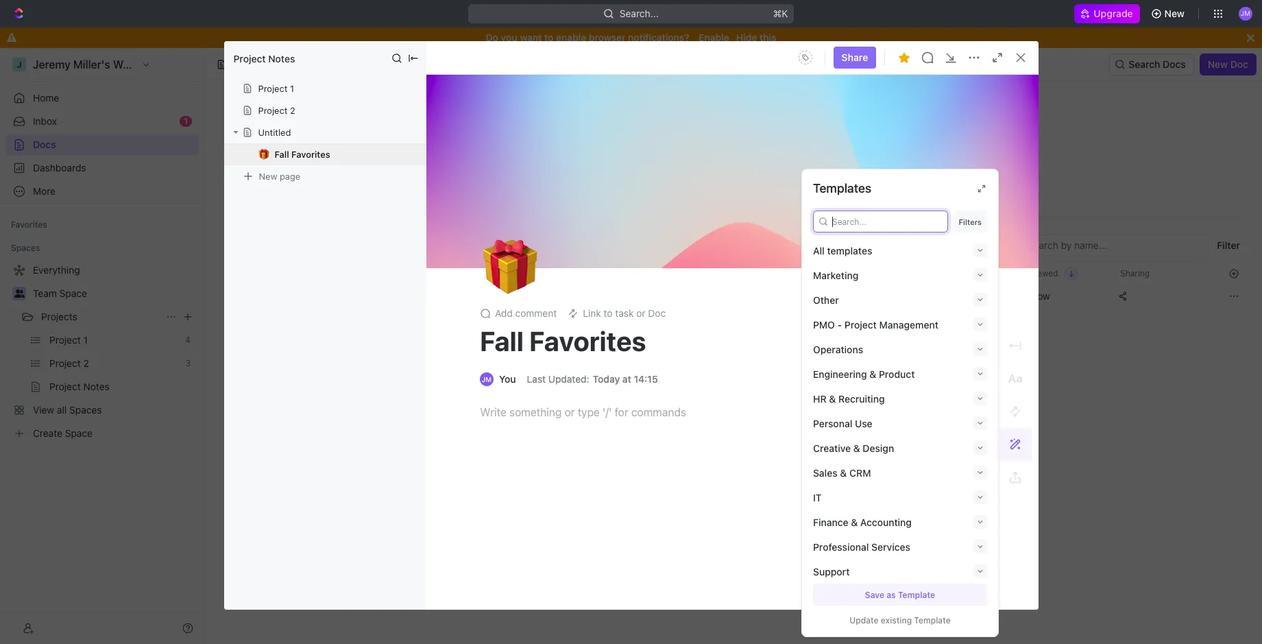 Task type: describe. For each thing, give the bounding box(es) containing it.
template for save as template
[[899, 590, 936, 600]]

all templates
[[814, 245, 873, 256]]

me
[[989, 115, 1005, 127]]

favorites inside button
[[11, 220, 47, 230]]

professional
[[814, 541, 869, 553]]

assigned
[[468, 241, 510, 253]]

team
[[33, 287, 57, 299]]

doc inside button
[[1231, 58, 1249, 70]]

new doc button
[[1200, 54, 1257, 75]]

new page
[[259, 170, 301, 181]]

🎁 up add
[[483, 234, 538, 299]]

favorites inside 🎁 fall favorites
[[292, 149, 330, 160]]

• for recent
[[296, 140, 300, 151]]

hr
[[814, 393, 827, 404]]

creative & design
[[814, 442, 895, 454]]

marketing
[[814, 269, 859, 281]]

new button
[[1146, 3, 1194, 25]]

date viewed button
[[1003, 263, 1079, 284]]

project 2
[[258, 105, 296, 116]]

it
[[814, 492, 822, 503]]

filters button
[[954, 211, 988, 233]]

save as template
[[866, 590, 936, 600]]

sales
[[814, 467, 838, 478]]

viewed
[[1032, 268, 1059, 278]]

just
[[1011, 290, 1030, 302]]

all
[[814, 245, 825, 256]]

operations
[[814, 343, 864, 355]]

existing
[[881, 615, 912, 626]]

new for new
[[1165, 8, 1185, 19]]

doc inside dropdown button
[[649, 307, 666, 319]]

hr & recruiting
[[814, 393, 885, 404]]

tab list containing workspace
[[238, 235, 566, 262]]

upgrade link
[[1075, 4, 1141, 23]]

3 cell from the left
[[893, 284, 1003, 309]]

projects
[[41, 311, 77, 322]]

location
[[605, 268, 638, 278]]

user group image
[[14, 289, 24, 298]]

created by me
[[929, 115, 1005, 127]]

1 column header from the left
[[222, 262, 237, 285]]

inbox
[[33, 115, 57, 127]]

by
[[973, 115, 986, 127]]

1 vertical spatial jm
[[482, 375, 492, 383]]

finance & accounting
[[814, 516, 912, 528]]

creative
[[814, 442, 851, 454]]

projects link
[[41, 306, 161, 328]]

management
[[880, 319, 939, 330]]

pmo - project management
[[814, 319, 939, 330]]

1 inside sidebar navigation
[[184, 116, 188, 126]]

design
[[863, 442, 895, 454]]

row containing location
[[222, 262, 1246, 285]]

space
[[59, 287, 87, 299]]

enable
[[699, 32, 730, 43]]

team space link
[[33, 283, 196, 305]]

jm button
[[1235, 3, 1257, 25]]

add
[[495, 307, 513, 319]]

filters
[[959, 217, 982, 226]]

dropdown menu image
[[795, 47, 817, 69]]

1 horizontal spatial docs
[[230, 58, 252, 70]]

1 cell from the left
[[222, 284, 237, 309]]

⌘k
[[774, 8, 789, 19]]

🎁 down the created
[[929, 140, 940, 150]]

you
[[499, 373, 516, 385]]

update existing template
[[850, 615, 951, 626]]

& for finance
[[851, 516, 858, 528]]

task
[[616, 307, 634, 319]]

page
[[280, 170, 301, 181]]

🎁 left 🎁 dropdown button at the top of the page
[[239, 140, 250, 150]]

& for engineering
[[870, 368, 877, 380]]

team space
[[33, 287, 87, 299]]

& for sales
[[841, 467, 847, 478]]

search
[[1129, 58, 1161, 70]]

🎁 button
[[258, 149, 275, 160]]

2 column header from the left
[[893, 262, 1003, 285]]

services
[[872, 541, 911, 553]]

jm inside "dropdown button"
[[1242, 9, 1251, 17]]

search docs button
[[1110, 54, 1195, 75]]

pmo
[[814, 319, 835, 330]]

browser
[[589, 32, 626, 43]]

🎁 fall favorites
[[258, 149, 330, 160]]

sales & crm
[[814, 467, 872, 478]]

• for created by me
[[986, 140, 990, 151]]

search...
[[620, 8, 659, 19]]

today
[[593, 373, 620, 385]]

now
[[1033, 290, 1051, 302]]

spaces
[[11, 243, 40, 253]]

at
[[623, 373, 632, 385]]

2
[[290, 105, 296, 116]]

updated:
[[549, 373, 590, 385]]

product
[[879, 368, 915, 380]]

new for new page
[[259, 170, 277, 181]]

hide
[[737, 32, 758, 43]]

last
[[527, 373, 546, 385]]



Task type: vqa. For each thing, say whether or not it's contained in the screenshot.
• associated with Created by Me
yes



Task type: locate. For each thing, give the bounding box(es) containing it.
fall
[[275, 149, 289, 160], [480, 324, 524, 357]]

link
[[583, 307, 601, 319]]

0 horizontal spatial to
[[545, 32, 554, 43]]

0 horizontal spatial docs
[[33, 139, 56, 150]]

& right "hr"
[[830, 393, 836, 404]]

cell
[[222, 284, 237, 309], [597, 284, 734, 309], [893, 284, 1003, 309]]

just now
[[1011, 290, 1051, 302]]

row
[[222, 262, 1246, 285]]

untitled link for recent
[[233, 156, 544, 178]]

sharing
[[1121, 268, 1151, 278]]

2 • from the left
[[986, 140, 990, 151]]

doc down the jm "dropdown button"
[[1231, 58, 1249, 70]]

template
[[899, 590, 936, 600], [915, 615, 951, 626]]

to inside dropdown button
[[604, 307, 613, 319]]

as
[[887, 590, 896, 600]]

0 vertical spatial template
[[899, 590, 936, 600]]

& left crm
[[841, 467, 847, 478]]

fall up new page
[[275, 149, 289, 160]]

1 vertical spatial doc
[[649, 307, 666, 319]]

0 horizontal spatial new
[[259, 170, 277, 181]]

column header
[[222, 262, 237, 285], [893, 262, 1003, 285]]

1 horizontal spatial to
[[604, 307, 613, 319]]

or
[[637, 307, 646, 319]]

jm up new doc
[[1242, 9, 1251, 17]]

docs up recent
[[230, 58, 252, 70]]

14:15
[[634, 373, 658, 385]]

docs inside sidebar navigation
[[33, 139, 56, 150]]

accounting
[[861, 516, 912, 528]]

finance
[[814, 516, 849, 528]]

just now table
[[222, 262, 1246, 310]]

2 vertical spatial new
[[259, 170, 277, 181]]

favorites
[[584, 115, 631, 127], [292, 149, 330, 160], [11, 220, 47, 230], [530, 324, 647, 357]]

2 horizontal spatial cell
[[893, 284, 1003, 309]]

untitled • for created by me
[[949, 139, 990, 151]]

do you want to enable browser notifications? enable hide this
[[486, 32, 777, 43]]

support
[[814, 566, 850, 577]]

1 vertical spatial 1
[[184, 116, 188, 126]]

1 vertical spatial project notes
[[603, 139, 663, 151]]

0 vertical spatial 1
[[290, 83, 294, 94]]

1 horizontal spatial jm
[[1242, 9, 1251, 17]]

notifications?
[[628, 32, 690, 43]]

date
[[1011, 268, 1029, 278]]

dashboards
[[33, 162, 86, 174]]

just now row
[[222, 283, 1246, 310]]

& for hr
[[830, 393, 836, 404]]

2 untitled link from the left
[[924, 156, 1235, 178]]

crm
[[850, 467, 872, 478]]

& left the product
[[870, 368, 877, 380]]

0 horizontal spatial doc
[[649, 307, 666, 319]]

engineering & product
[[814, 368, 915, 380]]

last updated: today at 14:15
[[527, 373, 658, 385]]

2 horizontal spatial docs
[[1164, 58, 1187, 70]]

tree
[[5, 259, 199, 445]]

do
[[486, 32, 499, 43]]

assigned button
[[465, 235, 514, 262]]

template right existing
[[915, 615, 951, 626]]

new right search docs
[[1209, 58, 1229, 70]]

1 vertical spatial template
[[915, 615, 951, 626]]

& right finance
[[851, 516, 858, 528]]

• down me
[[986, 140, 990, 151]]

fall inside 🎁 fall favorites
[[275, 149, 289, 160]]

0 vertical spatial fall
[[275, 149, 289, 160]]

professional services
[[814, 541, 911, 553]]

home link
[[5, 87, 199, 109]]

date viewed
[[1011, 268, 1059, 278]]

enable
[[556, 32, 587, 43]]

Search by name... text field
[[1028, 235, 1201, 256]]

1 untitled • from the left
[[258, 139, 300, 151]]

template for update existing template
[[915, 615, 951, 626]]

created
[[929, 115, 971, 127]]

1 horizontal spatial project notes
[[603, 139, 663, 151]]

templates
[[814, 181, 872, 196]]

1 vertical spatial notes
[[637, 139, 663, 151]]

templates
[[828, 245, 873, 256]]

0 horizontal spatial untitled •
[[258, 139, 300, 151]]

template right as
[[899, 590, 936, 600]]

archived button
[[519, 235, 566, 262]]

& left design
[[854, 442, 861, 454]]

0 vertical spatial jm
[[1242, 9, 1251, 17]]

untitled • down the created by me
[[949, 139, 990, 151]]

0 horizontal spatial column header
[[222, 262, 237, 285]]

• up page at the top of the page
[[296, 140, 300, 151]]

1 horizontal spatial fall
[[480, 324, 524, 357]]

share
[[842, 51, 869, 63]]

1 horizontal spatial •
[[986, 140, 990, 151]]

0 horizontal spatial •
[[296, 140, 300, 151]]

1 • from the left
[[296, 140, 300, 151]]

🎁 inside 🎁 fall favorites
[[258, 149, 269, 159]]

recent
[[239, 115, 275, 127]]

1 vertical spatial new
[[1209, 58, 1229, 70]]

1 horizontal spatial doc
[[1231, 58, 1249, 70]]

jm left you
[[482, 375, 492, 383]]

use
[[855, 417, 873, 429]]

docs right 'search'
[[1164, 58, 1187, 70]]

new for new doc
[[1209, 58, 1229, 70]]

2 untitled • from the left
[[949, 139, 990, 151]]

0 horizontal spatial fall
[[275, 149, 289, 160]]

1 horizontal spatial new
[[1165, 8, 1185, 19]]

search docs
[[1129, 58, 1187, 70]]

& for creative
[[854, 442, 861, 454]]

archived
[[523, 241, 563, 253]]

to right link
[[604, 307, 613, 319]]

project 1
[[258, 83, 294, 94]]

0 vertical spatial doc
[[1231, 58, 1249, 70]]

to
[[545, 32, 554, 43], [604, 307, 613, 319]]

untitled link for created by me
[[924, 156, 1235, 178]]

0 vertical spatial project notes
[[234, 52, 295, 64]]

0 vertical spatial new
[[1165, 8, 1185, 19]]

add comment
[[495, 307, 557, 319]]

project
[[234, 52, 266, 64], [258, 83, 288, 94], [258, 105, 288, 116], [603, 139, 635, 151], [845, 319, 877, 330]]

fall down add
[[480, 324, 524, 357]]

this
[[760, 32, 777, 43]]

comment
[[516, 307, 557, 319]]

untitled
[[258, 127, 291, 138], [258, 139, 293, 151], [949, 139, 984, 151], [258, 161, 293, 173], [949, 161, 984, 173]]

0 horizontal spatial jm
[[482, 375, 492, 383]]

link to task or doc
[[583, 307, 666, 319]]

new up search docs
[[1165, 8, 1185, 19]]

untitled •
[[258, 139, 300, 151], [949, 139, 990, 151]]

doc
[[1231, 58, 1249, 70], [649, 307, 666, 319]]

project notes
[[234, 52, 295, 64], [603, 139, 663, 151]]

0 horizontal spatial untitled link
[[233, 156, 544, 178]]

1 vertical spatial to
[[604, 307, 613, 319]]

Search... text field
[[821, 211, 944, 232]]

to right want
[[545, 32, 554, 43]]

dashboards link
[[5, 157, 199, 179]]

recruiting
[[839, 393, 885, 404]]

docs down inbox
[[33, 139, 56, 150]]

untitled • for recent
[[258, 139, 300, 151]]

upgrade
[[1094, 8, 1134, 19]]

doc right or
[[649, 307, 666, 319]]

2 horizontal spatial new
[[1209, 58, 1229, 70]]

want
[[520, 32, 542, 43]]

you
[[501, 32, 518, 43]]

0 horizontal spatial notes
[[268, 52, 295, 64]]

personal
[[814, 417, 853, 429]]

1 horizontal spatial cell
[[597, 284, 734, 309]]

1 horizontal spatial untitled link
[[924, 156, 1235, 178]]

workspace
[[406, 241, 456, 253]]

tree containing team space
[[5, 259, 199, 445]]

notes
[[268, 52, 295, 64], [637, 139, 663, 151]]

1 horizontal spatial column header
[[893, 262, 1003, 285]]

untitled link
[[233, 156, 544, 178], [924, 156, 1235, 178]]

0 horizontal spatial cell
[[222, 284, 237, 309]]

tab list
[[238, 235, 566, 262]]

update
[[850, 615, 879, 626]]

1 untitled link from the left
[[233, 156, 544, 178]]

home
[[33, 92, 59, 104]]

tree inside sidebar navigation
[[5, 259, 199, 445]]

jm
[[1242, 9, 1251, 17], [482, 375, 492, 383]]

🎁 up new page
[[258, 149, 269, 159]]

1
[[290, 83, 294, 94], [184, 116, 188, 126]]

new down 🎁 dropdown button at the top of the page
[[259, 170, 277, 181]]

sidebar navigation
[[0, 48, 205, 644]]

docs inside button
[[1164, 58, 1187, 70]]

1 horizontal spatial notes
[[637, 139, 663, 151]]

2 cell from the left
[[597, 284, 734, 309]]

favorites button
[[5, 217, 53, 233]]

1 horizontal spatial 1
[[290, 83, 294, 94]]

0 vertical spatial notes
[[268, 52, 295, 64]]

•
[[296, 140, 300, 151], [986, 140, 990, 151]]

personal use
[[814, 417, 873, 429]]

untitled • up new page
[[258, 139, 300, 151]]

engineering
[[814, 368, 868, 380]]

0 vertical spatial to
[[545, 32, 554, 43]]

fall favorites
[[480, 324, 647, 357]]

0 horizontal spatial project notes
[[234, 52, 295, 64]]

1 horizontal spatial untitled •
[[949, 139, 990, 151]]

link to task or doc button
[[563, 304, 672, 323]]

0 horizontal spatial 1
[[184, 116, 188, 126]]

1 vertical spatial fall
[[480, 324, 524, 357]]

project notes link
[[579, 134, 890, 156]]



